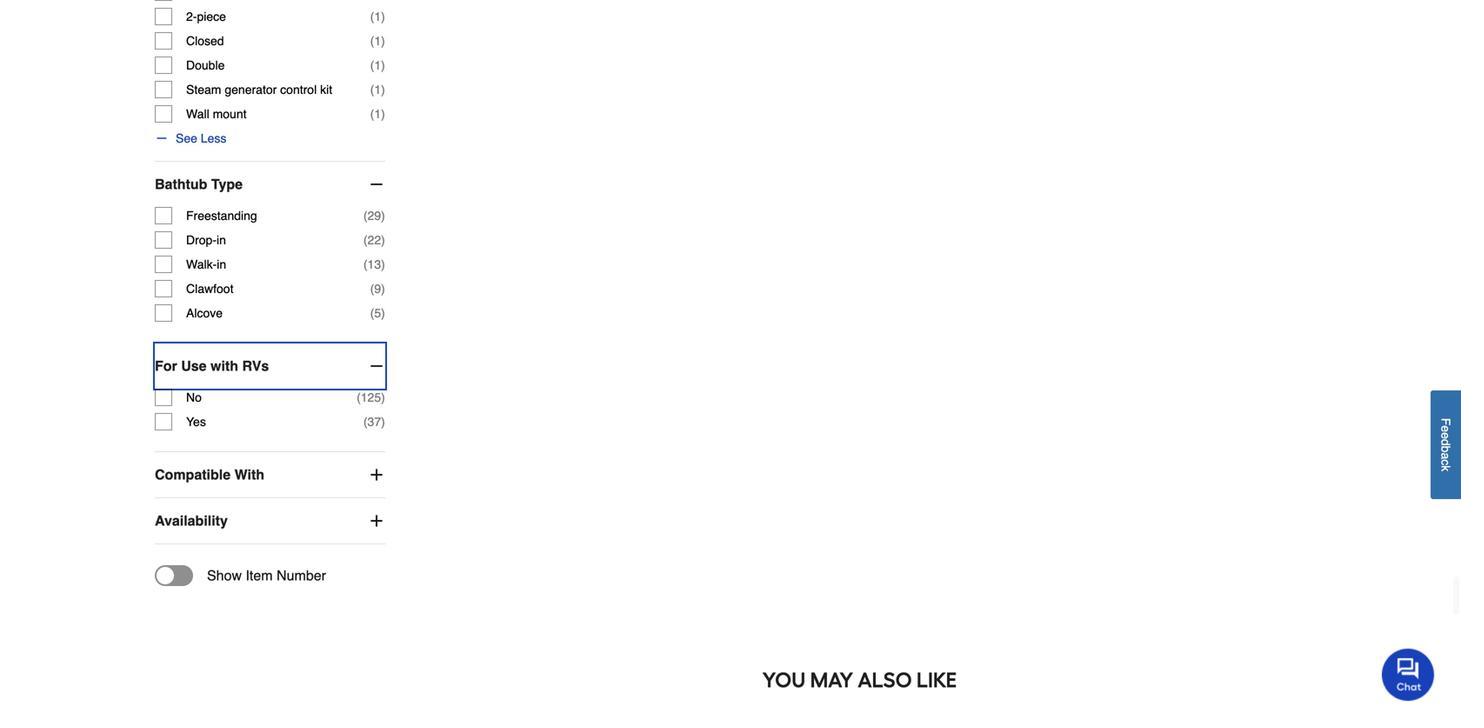 Task type: describe. For each thing, give the bounding box(es) containing it.
control
[[280, 83, 317, 97]]

) for steam generator control kit
[[381, 83, 385, 97]]

clawfoot
[[186, 282, 234, 296]]

use
[[181, 358, 207, 374]]

see less
[[176, 131, 227, 145]]

item
[[246, 568, 273, 584]]

13
[[368, 258, 381, 271]]

f
[[1439, 418, 1453, 426]]

see less button
[[155, 130, 227, 147]]

minus image inside see less 'button'
[[155, 131, 169, 145]]

wall mount
[[186, 107, 247, 121]]

mount
[[213, 107, 247, 121]]

( 37 )
[[364, 415, 385, 429]]

plus image for compatible with
[[368, 466, 385, 484]]

piece
[[197, 10, 226, 24]]

with
[[211, 358, 238, 374]]

no
[[186, 391, 202, 405]]

2 1 from the top
[[374, 34, 381, 48]]

) for wall mount
[[381, 107, 385, 121]]

rvs
[[242, 358, 269, 374]]

2-
[[186, 10, 197, 24]]

( 5 )
[[370, 306, 385, 320]]

closed
[[186, 34, 224, 48]]

plus image for availability
[[368, 512, 385, 530]]

you may also like
[[763, 668, 957, 693]]

show item number element
[[155, 566, 326, 586]]

( for walk-in
[[364, 258, 368, 271]]

1 for piece
[[374, 10, 381, 24]]

2 ( 1 ) from the top
[[370, 34, 385, 48]]

) for walk-in
[[381, 258, 385, 271]]

2-piece
[[186, 10, 226, 24]]

for
[[155, 358, 177, 374]]

show
[[207, 568, 242, 584]]

steam
[[186, 83, 221, 97]]

( for steam generator control kit
[[370, 83, 374, 97]]

like
[[917, 668, 957, 693]]

37
[[368, 415, 381, 429]]

( 1 ) for piece
[[370, 10, 385, 24]]

c
[[1439, 460, 1453, 466]]

chat invite button image
[[1382, 648, 1435, 701]]

availability
[[155, 513, 228, 529]]

1 for mount
[[374, 107, 381, 121]]

double
[[186, 58, 225, 72]]

) for alcove
[[381, 306, 385, 320]]

see
[[176, 131, 197, 145]]

( 1 ) for generator
[[370, 83, 385, 97]]

5
[[374, 306, 381, 320]]

for use with rvs
[[155, 358, 269, 374]]

1 e from the top
[[1439, 426, 1453, 432]]

) for closed
[[381, 34, 385, 48]]



Task type: vqa. For each thing, say whether or not it's contained in the screenshot.
first e from the top of the F e e d b a c k
yes



Task type: locate. For each thing, give the bounding box(es) containing it.
9 ) from the top
[[381, 282, 385, 296]]

1 plus image from the top
[[368, 466, 385, 484]]

drop-
[[186, 233, 217, 247]]

( for alcove
[[370, 306, 374, 320]]

( for yes
[[364, 415, 368, 429]]

0 vertical spatial minus image
[[155, 131, 169, 145]]

3 ) from the top
[[381, 58, 385, 72]]

steam generator control kit
[[186, 83, 332, 97]]

( 22 )
[[364, 233, 385, 247]]

e up "d"
[[1439, 426, 1453, 432]]

walk-
[[186, 258, 217, 271]]

type
[[211, 176, 243, 192]]

1 ) from the top
[[381, 10, 385, 24]]

walk-in
[[186, 258, 226, 271]]

1 in from the top
[[217, 233, 226, 247]]

f e e d b a c k button
[[1431, 391, 1462, 499]]

k
[[1439, 466, 1453, 472]]

) for double
[[381, 58, 385, 72]]

in up clawfoot
[[217, 258, 226, 271]]

( 1 ) for mount
[[370, 107, 385, 121]]

drop-in
[[186, 233, 226, 247]]

with
[[235, 467, 265, 483]]

1 vertical spatial plus image
[[368, 512, 385, 530]]

9
[[374, 282, 381, 296]]

bathtub type
[[155, 176, 243, 192]]

22
[[368, 233, 381, 247]]

29
[[368, 209, 381, 223]]

( for double
[[370, 58, 374, 72]]

4 ) from the top
[[381, 83, 385, 97]]

may
[[810, 668, 854, 693]]

minus image inside for use with rvs button
[[368, 358, 385, 375]]

compatible with
[[155, 467, 265, 483]]

( 13 )
[[364, 258, 385, 271]]

8 ) from the top
[[381, 258, 385, 271]]

in for walk-
[[217, 258, 226, 271]]

( 1 )
[[370, 10, 385, 24], [370, 34, 385, 48], [370, 58, 385, 72], [370, 83, 385, 97], [370, 107, 385, 121]]

in down the freestanding
[[217, 233, 226, 247]]

bathtub type button
[[155, 162, 385, 207]]

( 29 )
[[364, 209, 385, 223]]

( for 2-piece
[[370, 10, 374, 24]]

) for yes
[[381, 415, 385, 429]]

1
[[374, 10, 381, 24], [374, 34, 381, 48], [374, 58, 381, 72], [374, 83, 381, 97], [374, 107, 381, 121]]

b
[[1439, 446, 1453, 453]]

you
[[763, 668, 806, 693]]

) for clawfoot
[[381, 282, 385, 296]]

2 plus image from the top
[[368, 512, 385, 530]]

6 ) from the top
[[381, 209, 385, 223]]

plus image inside availability button
[[368, 512, 385, 530]]

( for closed
[[370, 34, 374, 48]]

for use with rvs button
[[155, 344, 385, 389]]

) for no
[[381, 391, 385, 405]]

minus image up 125
[[368, 358, 385, 375]]

f e e d b a c k
[[1439, 418, 1453, 472]]

bathtub
[[155, 176, 207, 192]]

1 vertical spatial minus image
[[368, 358, 385, 375]]

5 ) from the top
[[381, 107, 385, 121]]

1 1 from the top
[[374, 10, 381, 24]]

kit
[[320, 83, 332, 97]]

3 ( 1 ) from the top
[[370, 58, 385, 72]]

number
[[277, 568, 326, 584]]

e
[[1439, 426, 1453, 432], [1439, 432, 1453, 439]]

minus image left see
[[155, 131, 169, 145]]

( for freestanding
[[364, 209, 368, 223]]

( for no
[[357, 391, 361, 405]]

freestanding
[[186, 209, 257, 223]]

11 ) from the top
[[381, 391, 385, 405]]

generator
[[225, 83, 277, 97]]

minus image
[[155, 131, 169, 145], [368, 358, 385, 375]]

4 ( 1 ) from the top
[[370, 83, 385, 97]]

2 ) from the top
[[381, 34, 385, 48]]

12 ) from the top
[[381, 415, 385, 429]]

compatible
[[155, 467, 231, 483]]

compatible with button
[[155, 452, 385, 498]]

also
[[858, 668, 912, 693]]

( for clawfoot
[[370, 282, 374, 296]]

)
[[381, 10, 385, 24], [381, 34, 385, 48], [381, 58, 385, 72], [381, 83, 385, 97], [381, 107, 385, 121], [381, 209, 385, 223], [381, 233, 385, 247], [381, 258, 385, 271], [381, 282, 385, 296], [381, 306, 385, 320], [381, 391, 385, 405], [381, 415, 385, 429]]

less
[[201, 131, 227, 145]]

( for wall mount
[[370, 107, 374, 121]]

1 horizontal spatial minus image
[[368, 358, 385, 375]]

2 in from the top
[[217, 258, 226, 271]]

alcove
[[186, 306, 223, 320]]

4 1 from the top
[[374, 83, 381, 97]]

minus image
[[368, 176, 385, 193]]

wall
[[186, 107, 209, 121]]

d
[[1439, 439, 1453, 446]]

) for 2-piece
[[381, 10, 385, 24]]

availability button
[[155, 499, 385, 544]]

show item number
[[207, 568, 326, 584]]

125
[[361, 391, 381, 405]]

0 vertical spatial in
[[217, 233, 226, 247]]

( 125 )
[[357, 391, 385, 405]]

in for drop-
[[217, 233, 226, 247]]

plus image
[[368, 466, 385, 484], [368, 512, 385, 530]]

e up b
[[1439, 432, 1453, 439]]

5 ( 1 ) from the top
[[370, 107, 385, 121]]

( for drop-in
[[364, 233, 368, 247]]

) for drop-in
[[381, 233, 385, 247]]

1 ( 1 ) from the top
[[370, 10, 385, 24]]

0 vertical spatial plus image
[[368, 466, 385, 484]]

a
[[1439, 453, 1453, 460]]

0 horizontal spatial minus image
[[155, 131, 169, 145]]

3 1 from the top
[[374, 58, 381, 72]]

7 ) from the top
[[381, 233, 385, 247]]

10 ) from the top
[[381, 306, 385, 320]]

in
[[217, 233, 226, 247], [217, 258, 226, 271]]

1 for generator
[[374, 83, 381, 97]]

yes
[[186, 415, 206, 429]]

( 9 )
[[370, 282, 385, 296]]

2 e from the top
[[1439, 432, 1453, 439]]

plus image inside compatible with button
[[368, 466, 385, 484]]

) for freestanding
[[381, 209, 385, 223]]

5 1 from the top
[[374, 107, 381, 121]]

1 vertical spatial in
[[217, 258, 226, 271]]

(
[[370, 10, 374, 24], [370, 34, 374, 48], [370, 58, 374, 72], [370, 83, 374, 97], [370, 107, 374, 121], [364, 209, 368, 223], [364, 233, 368, 247], [364, 258, 368, 271], [370, 282, 374, 296], [370, 306, 374, 320], [357, 391, 361, 405], [364, 415, 368, 429]]



